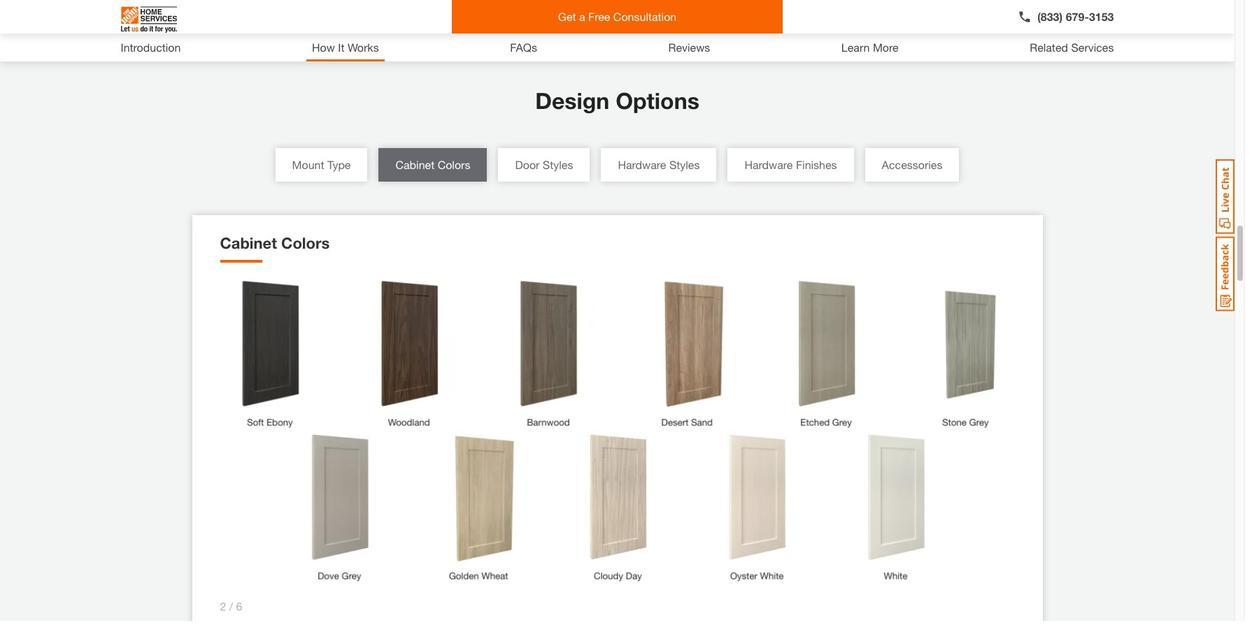 Task type: vqa. For each thing, say whether or not it's contained in the screenshot.
hardware finishes button
yes



Task type: describe. For each thing, give the bounding box(es) containing it.
3153
[[1089, 10, 1114, 23]]

accessories button
[[865, 149, 959, 182]]

hardware finishes button
[[728, 149, 854, 182]]

get a free consultation button
[[452, 0, 783, 34]]

related services
[[1030, 41, 1114, 54]]

how it works
[[312, 41, 379, 54]]

feedback link image
[[1216, 236, 1235, 312]]

it
[[338, 41, 344, 54]]

styles for hardware styles
[[669, 158, 700, 172]]

how
[[312, 41, 335, 54]]

a
[[579, 10, 585, 23]]

do it for you logo image
[[121, 1, 177, 38]]

2 / 6
[[220, 600, 242, 613]]

hardware for hardware styles
[[618, 158, 666, 172]]

door
[[515, 158, 540, 172]]

more
[[873, 41, 899, 54]]

door styles button
[[498, 149, 590, 182]]

options
[[616, 88, 699, 114]]

door styles
[[515, 158, 573, 172]]

1 vertical spatial colors
[[281, 235, 330, 253]]

services
[[1071, 41, 1114, 54]]

related
[[1030, 41, 1068, 54]]

consultation
[[613, 10, 677, 23]]

styles for door styles
[[543, 158, 573, 172]]

mount
[[292, 158, 324, 172]]

faqs
[[510, 41, 537, 54]]

get a free consultation
[[558, 10, 677, 23]]

(833) 679-3153 link
[[1018, 8, 1114, 25]]

design
[[535, 88, 609, 114]]

cabinet colors inside 'button'
[[396, 158, 470, 172]]

reviews
[[668, 41, 710, 54]]



Task type: locate. For each thing, give the bounding box(es) containing it.
hardware left 'finishes'
[[745, 158, 793, 172]]

0 vertical spatial cabinet
[[396, 158, 435, 172]]

1 styles from the left
[[543, 158, 573, 172]]

679-
[[1066, 10, 1089, 23]]

0 horizontal spatial cabinet colors
[[220, 235, 330, 253]]

1 horizontal spatial hardware
[[745, 158, 793, 172]]

1 horizontal spatial cabinet colors
[[396, 158, 470, 172]]

get
[[558, 10, 576, 23]]

hardware styles button
[[601, 149, 717, 182]]

cabinet
[[396, 158, 435, 172], [220, 235, 277, 253]]

hardware
[[618, 158, 666, 172], [745, 158, 793, 172]]

mount type
[[292, 158, 351, 172]]

1 hardware from the left
[[618, 158, 666, 172]]

(833)
[[1037, 10, 1063, 23]]

/
[[229, 600, 233, 613]]

infopod - interior colors - image image
[[220, 280, 1015, 582]]

1 vertical spatial cabinet colors
[[220, 235, 330, 253]]

hardware down options
[[618, 158, 666, 172]]

2
[[220, 600, 226, 613]]

0 horizontal spatial styles
[[543, 158, 573, 172]]

(833) 679-3153
[[1037, 10, 1114, 23]]

6
[[236, 600, 242, 613]]

cabinet colors button
[[379, 149, 487, 182]]

colors inside 'button'
[[438, 158, 470, 172]]

free
[[588, 10, 610, 23]]

live chat image
[[1216, 159, 1235, 234]]

styles
[[543, 158, 573, 172], [669, 158, 700, 172]]

1 horizontal spatial styles
[[669, 158, 700, 172]]

0 horizontal spatial colors
[[281, 235, 330, 253]]

styles right door
[[543, 158, 573, 172]]

cabinet inside 'button'
[[396, 158, 435, 172]]

hardware for hardware finishes
[[745, 158, 793, 172]]

mount type button
[[275, 149, 368, 182]]

2 styles from the left
[[669, 158, 700, 172]]

2 hardware from the left
[[745, 158, 793, 172]]

0 vertical spatial colors
[[438, 158, 470, 172]]

hardware styles
[[618, 158, 700, 172]]

0 vertical spatial cabinet colors
[[396, 158, 470, 172]]

design options
[[535, 88, 699, 114]]

1 vertical spatial cabinet
[[220, 235, 277, 253]]

learn
[[841, 41, 870, 54]]

cabinet colors
[[396, 158, 470, 172], [220, 235, 330, 253]]

learn more
[[841, 41, 899, 54]]

1 horizontal spatial colors
[[438, 158, 470, 172]]

hardware finishes
[[745, 158, 837, 172]]

colors
[[438, 158, 470, 172], [281, 235, 330, 253]]

0 horizontal spatial cabinet
[[220, 235, 277, 253]]

works
[[348, 41, 379, 54]]

type
[[327, 158, 351, 172]]

1 horizontal spatial cabinet
[[396, 158, 435, 172]]

styles down options
[[669, 158, 700, 172]]

0 horizontal spatial hardware
[[618, 158, 666, 172]]

accessories
[[882, 158, 943, 172]]

finishes
[[796, 158, 837, 172]]

introduction
[[121, 41, 181, 54]]



